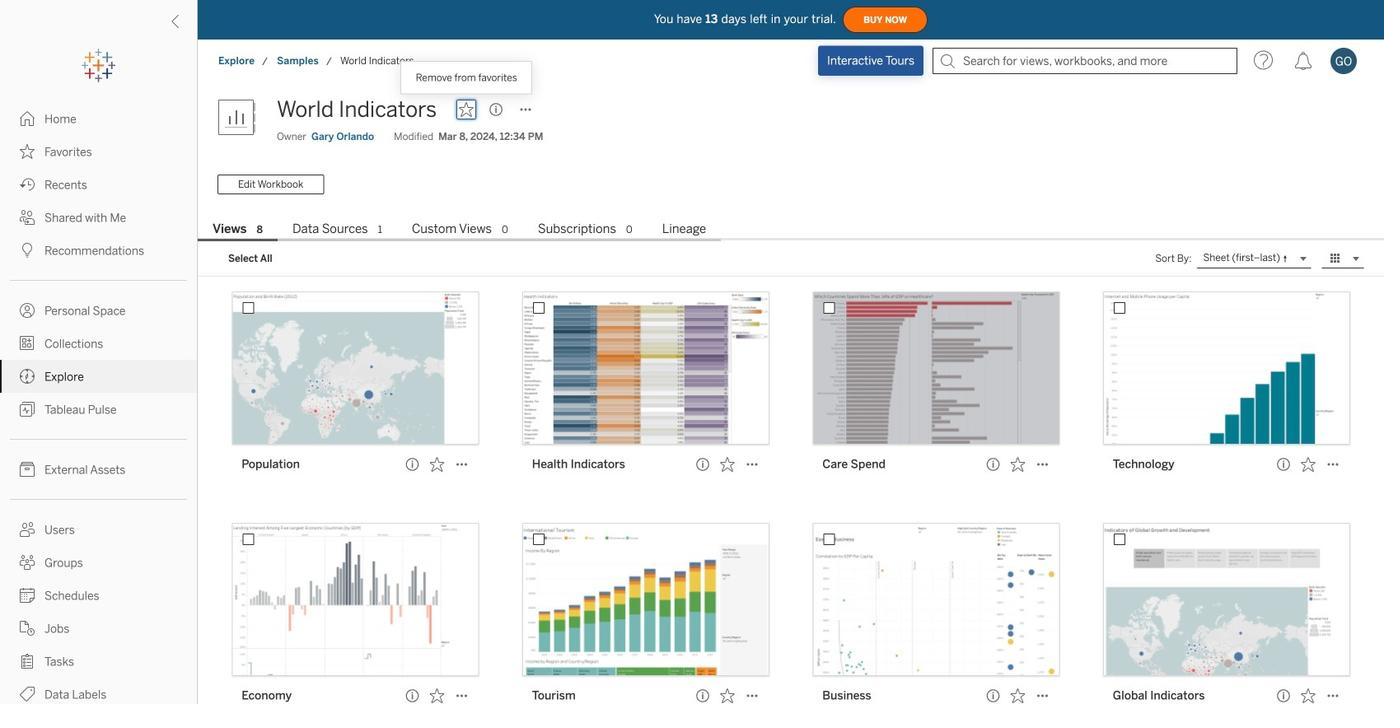 Task type: locate. For each thing, give the bounding box(es) containing it.
main content
[[198, 82, 1385, 705]]

workbook image
[[218, 93, 267, 143]]

sub-spaces tab list
[[198, 220, 1385, 241]]

Search for views, workbooks, and more text field
[[933, 48, 1238, 74]]



Task type: vqa. For each thing, say whether or not it's contained in the screenshot.
Line corresponding to Reference Line
no



Task type: describe. For each thing, give the bounding box(es) containing it.
grid view image
[[1329, 251, 1344, 266]]

navigation panel element
[[0, 49, 197, 705]]

main navigation. press the up and down arrow keys to access links. element
[[0, 102, 197, 705]]



